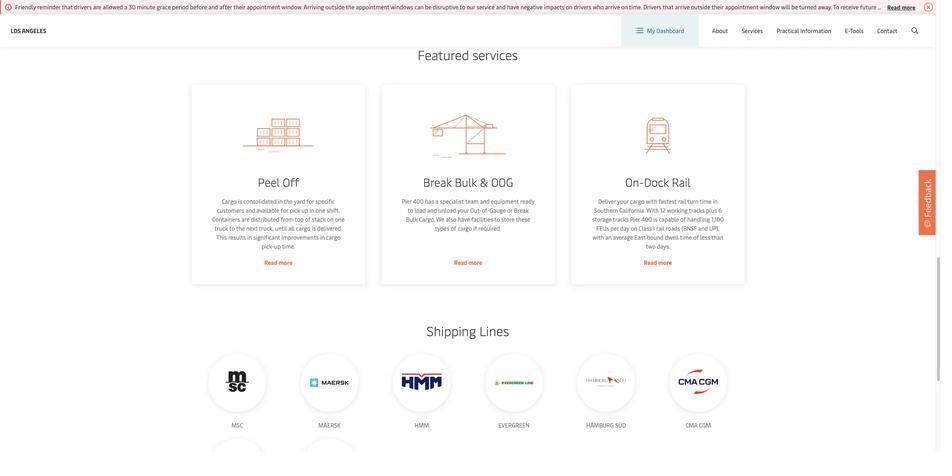 Task type: locate. For each thing, give the bounding box(es) containing it.
drivers left 'who'
[[574, 3, 592, 11]]

e-
[[846, 27, 851, 35]]

1 horizontal spatial break
[[514, 207, 529, 214]]

2 horizontal spatial appointment
[[726, 3, 759, 11]]

for right yard
[[306, 198, 314, 205]]

appointment left windows
[[356, 3, 390, 11]]

2 outside from the left
[[692, 3, 711, 11]]

with up with on the right of the page
[[646, 198, 657, 205]]

to
[[460, 3, 466, 11], [408, 207, 413, 214], [494, 216, 500, 224], [229, 225, 235, 233]]

0 horizontal spatial that
[[62, 3, 73, 11]]

rail up working
[[678, 198, 686, 205]]

california.
[[620, 207, 645, 214]]

and right service
[[497, 3, 506, 11]]

grace
[[157, 3, 171, 11]]

time.
[[630, 3, 643, 11], [282, 243, 295, 251]]

1 vertical spatial bulk
[[406, 216, 418, 224]]

peel off
[[258, 174, 299, 190]]

time. left drivers
[[630, 3, 643, 11]]

0 vertical spatial time
[[700, 198, 712, 205]]

of down also
[[451, 225, 456, 233]]

after
[[220, 3, 232, 11]]

bulk left "&"
[[455, 174, 477, 190]]

3 appointment from the left
[[726, 3, 759, 11]]

pick
[[290, 207, 300, 214]]

and up of-
[[480, 198, 490, 205]]

pier
[[402, 198, 412, 205], [630, 216, 640, 224]]

0 vertical spatial is
[[238, 198, 242, 205]]

1 horizontal spatial appointment
[[356, 3, 390, 11]]

close alert image
[[925, 3, 934, 12]]

2 that from the left
[[663, 3, 674, 11]]

los angeles link
[[11, 26, 46, 35]]

their right after
[[234, 3, 246, 11]]

1 vertical spatial break
[[514, 207, 529, 214]]

more down improvements
[[279, 259, 292, 267]]

hmm image
[[402, 374, 442, 391]]

a right the has
[[436, 198, 439, 205]]

0 horizontal spatial your
[[458, 207, 469, 214]]

the
[[346, 3, 355, 11], [284, 198, 292, 205], [236, 225, 245, 233]]

of inside pier 400 has a specialist team and equipment ready to load and unload your out-of-gauge or break bulk cargo. we also have facilities to store these types of cargo if required.
[[451, 225, 456, 233]]

1 vertical spatial up
[[274, 243, 281, 251]]

1 vertical spatial tracks
[[613, 216, 629, 224]]

2 vertical spatial is
[[312, 225, 316, 233]]

to up results at the left of page
[[229, 225, 235, 233]]

improvements
[[281, 234, 319, 242]]

0 horizontal spatial their
[[234, 3, 246, 11]]

service
[[477, 3, 495, 11]]

0 vertical spatial the
[[346, 3, 355, 11]]

2 horizontal spatial is
[[654, 216, 658, 224]]

bulk inside pier 400 has a specialist team and equipment ready to load and unload your out-of-gauge or break bulk cargo. we also have facilities to store these types of cargo if required.
[[406, 216, 418, 224]]

is up i
[[654, 216, 658, 224]]

pier down california.
[[630, 216, 640, 224]]

in inside deliver your cargo with fastest rail turn time in southern california. with 12 working tracks plus 6 storage tracks pier 400 is capable of handling 1,100 feus per day on class i rail roads (bnsf and up), with an average east bound dwell time of less than two days.
[[713, 198, 718, 205]]

about
[[713, 27, 729, 35]]

switch location button
[[722, 21, 774, 29]]

delivered.
[[317, 225, 342, 233]]

up
[[301, 207, 308, 214], [274, 243, 281, 251]]

drivers
[[644, 3, 662, 11]]

1 horizontal spatial rail
[[678, 198, 686, 205]]

süd
[[616, 422, 627, 430]]

in up available
[[278, 198, 283, 205]]

time down (bnsf
[[680, 234, 692, 242]]

1 horizontal spatial time.
[[630, 3, 643, 11]]

if
[[473, 225, 477, 233]]

that right drivers
[[663, 3, 674, 11]]

0 vertical spatial pier
[[402, 198, 412, 205]]

a left 30
[[124, 3, 127, 11]]

dwell
[[665, 234, 679, 242]]

can
[[415, 3, 424, 11]]

0 vertical spatial with
[[646, 198, 657, 205]]

1 horizontal spatial is
[[312, 225, 316, 233]]

cargo up california.
[[630, 198, 645, 205]]

break bulk & oog
[[423, 174, 513, 190]]

login / create account
[[865, 21, 923, 29]]

arrive up dashboard on the right top of the page
[[676, 3, 690, 11]]

apm_icons_v3_quay &amp; marine image
[[402, 111, 535, 160]]

and up less
[[699, 225, 708, 233]]

drivers left allowed
[[74, 3, 92, 11]]

one up stack
[[316, 207, 325, 214]]

facilities
[[471, 216, 493, 224]]

maersk image
[[310, 364, 350, 403]]

0 vertical spatial one
[[316, 207, 325, 214]]

0 horizontal spatial outside
[[326, 3, 345, 11]]

for
[[306, 198, 314, 205], [281, 207, 288, 214]]

0 horizontal spatial rail
[[657, 225, 665, 233]]

is down stack
[[312, 225, 316, 233]]

2 arrive from the left
[[676, 3, 690, 11]]

bulk down load
[[406, 216, 418, 224]]

0 vertical spatial have
[[508, 3, 520, 11]]

time. inside cargo is consolidated in the yard for specific customers and available for pick up in one shift. containers are distributed from top of stack on one truck to the next truck, until all cargo is delivered. this results in significant improvements in cargo pick-up time.
[[282, 243, 295, 251]]

2 vertical spatial the
[[236, 225, 245, 233]]

of right top
[[305, 216, 310, 224]]

maersk
[[319, 422, 341, 430]]

alerts
[[910, 3, 925, 11]]

hamburg sud image
[[587, 377, 627, 388]]

0 horizontal spatial one
[[316, 207, 325, 214]]

services button
[[743, 14, 764, 47]]

1 vertical spatial a
[[436, 198, 439, 205]]

read more up the login / create account
[[888, 3, 916, 11]]

have right also
[[458, 216, 470, 224]]

of-
[[482, 207, 490, 214]]

is inside deliver your cargo with fastest rail turn time in southern california. with 12 working tracks plus 6 storage tracks pier 400 is capable of handling 1,100 feus per day on class i rail roads (bnsf and up), with an average east bound dwell time of less than two days.
[[654, 216, 658, 224]]

0 vertical spatial a
[[124, 3, 127, 11]]

e-tools button
[[846, 14, 864, 47]]

truck,
[[259, 225, 274, 233]]

class
[[639, 225, 652, 233]]

appointment left window.
[[247, 3, 280, 11]]

distributed
[[251, 216, 279, 224]]

less
[[701, 234, 710, 242]]

arrive right 'who'
[[606, 3, 620, 11]]

1 vertical spatial one
[[335, 216, 345, 224]]

apm_icons_v3_container storage image
[[212, 111, 345, 160]]

0 horizontal spatial bulk
[[406, 216, 418, 224]]

1 horizontal spatial drivers
[[574, 3, 592, 11]]

1 horizontal spatial up
[[301, 207, 308, 214]]

up),
[[710, 225, 720, 233]]

0 vertical spatial bulk
[[455, 174, 477, 190]]

0 horizontal spatial a
[[124, 3, 127, 11]]

time. down improvements
[[282, 243, 295, 251]]

a inside pier 400 has a specialist team and equipment ready to load and unload your out-of-gauge or break bulk cargo. we also have facilities to store these types of cargo if required.
[[436, 198, 439, 205]]

read for peel off
[[264, 259, 277, 267]]

switch location
[[734, 21, 774, 29]]

off
[[283, 174, 299, 190]]

cargo left if
[[458, 225, 472, 233]]

0 vertical spatial time.
[[630, 3, 643, 11]]

my dashboard button
[[636, 14, 685, 47]]

read more down days.
[[644, 259, 672, 267]]

rail right i
[[657, 225, 665, 233]]

evergreen
[[499, 422, 530, 430]]

deliver your cargo with fastest rail turn time in southern california. with 12 working tracks plus 6 storage tracks pier 400 is capable of handling 1,100 feus per day on class i rail roads (bnsf and up), with an average east bound dwell time of less than two days.
[[592, 198, 724, 251]]

my
[[648, 27, 656, 35]]

pier left the has
[[402, 198, 412, 205]]

maersk link
[[301, 355, 359, 430]]

400
[[413, 198, 424, 205], [642, 216, 652, 224]]

1 horizontal spatial arrive
[[676, 3, 690, 11]]

your down team on the top
[[458, 207, 469, 214]]

cargo inside pier 400 has a specialist team and equipment ready to load and unload your out-of-gauge or break bulk cargo. we also have facilities to store these types of cargo if required.
[[458, 225, 472, 233]]

two
[[646, 243, 656, 251]]

up down significant
[[274, 243, 281, 251]]

are inside cargo is consolidated in the yard for specific customers and available for pick up in one shift. containers are distributed from top of stack on one truck to the next truck, until all cargo is delivered. this results in significant improvements in cargo pick-up time.
[[241, 216, 249, 224]]

more down if
[[469, 259, 482, 267]]

1 be from the left
[[425, 3, 432, 11]]

0 horizontal spatial drivers
[[74, 3, 92, 11]]

&
[[480, 174, 488, 190]]

1 vertical spatial time
[[680, 234, 692, 242]]

tracks up handling
[[689, 207, 705, 214]]

read for break bulk & oog
[[454, 259, 467, 267]]

tracks up the 'day'
[[613, 216, 629, 224]]

in up plus
[[713, 198, 718, 205]]

1 vertical spatial your
[[458, 207, 469, 214]]

hamburg
[[587, 422, 614, 430]]

400 up load
[[413, 198, 424, 205]]

0 vertical spatial your
[[618, 198, 629, 205]]

than
[[712, 234, 724, 242]]

1 horizontal spatial for
[[306, 198, 314, 205]]

in down delivered.
[[320, 234, 325, 242]]

outside
[[326, 3, 345, 11], [692, 3, 711, 11]]

in down next
[[247, 234, 252, 242]]

0 horizontal spatial appointment
[[247, 3, 280, 11]]

cma cgm image
[[679, 370, 719, 395]]

apm_icons_v3_rail image
[[592, 111, 725, 160]]

more down days.
[[659, 259, 672, 267]]

fastest
[[659, 198, 677, 205]]

1 horizontal spatial your
[[618, 198, 629, 205]]

pick-
[[262, 243, 274, 251]]

0 horizontal spatial the
[[236, 225, 245, 233]]

tools
[[851, 27, 864, 35]]

equipment
[[491, 198, 519, 205]]

1 horizontal spatial that
[[663, 3, 674, 11]]

out-
[[470, 207, 482, 214]]

0 horizontal spatial have
[[458, 216, 470, 224]]

hamburg süd link
[[578, 355, 636, 430]]

handling
[[688, 216, 710, 224]]

break up the has
[[423, 174, 452, 190]]

with
[[646, 198, 657, 205], [593, 234, 604, 242]]

more up account
[[903, 3, 916, 11]]

1 horizontal spatial outside
[[692, 3, 711, 11]]

1 vertical spatial have
[[458, 216, 470, 224]]

cargo up improvements
[[296, 225, 310, 233]]

be
[[425, 3, 432, 11], [792, 3, 799, 11]]

your up california.
[[618, 198, 629, 205]]

their up 'about'
[[712, 3, 724, 11]]

0 horizontal spatial for
[[281, 207, 288, 214]]

2 horizontal spatial the
[[346, 3, 355, 11]]

cma
[[686, 422, 698, 430]]

cargo down delivered.
[[326, 234, 340, 242]]

0 horizontal spatial tracks
[[613, 216, 629, 224]]

for up from
[[281, 207, 288, 214]]

that right reminder
[[62, 3, 73, 11]]

msc link
[[209, 355, 266, 430]]

up right "pick"
[[301, 207, 308, 214]]

1 horizontal spatial time
[[700, 198, 712, 205]]

0 horizontal spatial is
[[238, 198, 242, 205]]

time
[[700, 198, 712, 205], [680, 234, 692, 242]]

to down the gauge
[[494, 216, 500, 224]]

featured services
[[418, 46, 518, 63]]

1 horizontal spatial tracks
[[689, 207, 705, 214]]

more for break bulk & oog
[[469, 259, 482, 267]]

to left our
[[460, 3, 466, 11]]

1 horizontal spatial pier
[[630, 216, 640, 224]]

appointment up the switch
[[726, 3, 759, 11]]

1 horizontal spatial have
[[508, 3, 520, 11]]

1 horizontal spatial are
[[241, 216, 249, 224]]

1 vertical spatial the
[[284, 198, 292, 205]]

one down shift. on the left of the page
[[335, 216, 345, 224]]

on-dock rail
[[626, 174, 691, 190]]

top
[[295, 216, 303, 224]]

more
[[903, 3, 916, 11], [279, 259, 292, 267], [469, 259, 482, 267], [659, 259, 672, 267]]

cargo
[[630, 198, 645, 205], [296, 225, 310, 233], [458, 225, 472, 233], [326, 234, 340, 242]]

and down 'consolidated'
[[245, 207, 255, 214]]

2 appointment from the left
[[356, 3, 390, 11]]

hamburg süd
[[587, 422, 627, 430]]

0 horizontal spatial time
[[680, 234, 692, 242]]

be right will
[[792, 3, 799, 11]]

contact button
[[878, 14, 898, 47]]

0 vertical spatial 400
[[413, 198, 424, 205]]

on up delivered.
[[327, 216, 334, 224]]

read more down pick-
[[264, 259, 292, 267]]

1 vertical spatial time.
[[282, 243, 295, 251]]

400 up class
[[642, 216, 652, 224]]

to inside cargo is consolidated in the yard for specific customers and available for pick up in one shift. containers are distributed from top of stack on one truck to the next truck, until all cargo is delivered. this results in significant improvements in cargo pick-up time.
[[229, 225, 235, 233]]

0 horizontal spatial time.
[[282, 243, 295, 251]]

0 horizontal spatial pier
[[402, 198, 412, 205]]

0 horizontal spatial break
[[423, 174, 452, 190]]

1 vertical spatial is
[[654, 216, 658, 224]]

cgm
[[700, 422, 712, 430]]

1 vertical spatial 400
[[642, 216, 652, 224]]

1 horizontal spatial their
[[712, 3, 724, 11]]

0 horizontal spatial with
[[593, 234, 604, 242]]

be right can
[[425, 3, 432, 11]]

services
[[743, 27, 764, 35]]

0 horizontal spatial 400
[[413, 198, 424, 205]]

break up these
[[514, 207, 529, 214]]

read for on-dock rail
[[644, 259, 657, 267]]

is right 'cargo'
[[238, 198, 242, 205]]

read more for break bulk & oog
[[454, 259, 482, 267]]

1 horizontal spatial 400
[[642, 216, 652, 224]]

read more down if
[[454, 259, 482, 267]]

with down feus
[[593, 234, 604, 242]]

impacts
[[544, 3, 565, 11]]

are left allowed
[[93, 3, 101, 11]]

0 horizontal spatial arrive
[[606, 3, 620, 11]]

1 horizontal spatial a
[[436, 198, 439, 205]]

on right the 'day'
[[631, 225, 638, 233]]

hmm link
[[393, 355, 451, 430]]

time up plus
[[700, 198, 712, 205]]

1 vertical spatial pier
[[630, 216, 640, 224]]

minute
[[137, 3, 155, 11]]

an
[[606, 234, 612, 242]]

0 horizontal spatial be
[[425, 3, 432, 11]]

on right impacts
[[566, 3, 573, 11]]

1 horizontal spatial be
[[792, 3, 799, 11]]

have left negative on the top right
[[508, 3, 520, 11]]

read more for on-dock rail
[[644, 259, 672, 267]]

2 their from the left
[[712, 3, 724, 11]]

east
[[635, 234, 646, 242]]

0 vertical spatial are
[[93, 3, 101, 11]]

msc image
[[220, 370, 256, 395]]

are up next
[[241, 216, 249, 224]]

1 vertical spatial are
[[241, 216, 249, 224]]

angeles
[[22, 26, 46, 34]]



Task type: vqa. For each thing, say whether or not it's contained in the screenshot.
Key's the +1
no



Task type: describe. For each thing, give the bounding box(es) containing it.
capable
[[659, 216, 679, 224]]

friendly reminder that drivers are allowed a 30 minute grace period before and after their appointment window. arriving outside the appointment windows can be disruptive to our service and have negative impacts on drivers who arrive on time. drivers that arrive outside their appointment window will be turned away. to receive future operational alerts by ema
[[15, 3, 942, 11]]

break inside pier 400 has a specialist team and equipment ready to load and unload your out-of-gauge or break bulk cargo. we also have facilities to store these types of cargo if required.
[[514, 207, 529, 214]]

this
[[216, 234, 227, 242]]

results
[[228, 234, 246, 242]]

rail
[[672, 174, 691, 190]]

operational
[[879, 3, 908, 11]]

until
[[275, 225, 287, 233]]

who
[[593, 3, 604, 11]]

location
[[752, 21, 774, 29]]

on inside deliver your cargo with fastest rail turn time in southern california. with 12 working tracks plus 6 storage tracks pier 400 is capable of handling 1,100 feus per day on class i rail roads (bnsf and up), with an average east bound dwell time of less than two days.
[[631, 225, 638, 233]]

negative
[[521, 3, 543, 11]]

msc
[[232, 422, 243, 430]]

about button
[[713, 14, 729, 47]]

has
[[425, 198, 434, 205]]

to left load
[[408, 207, 413, 214]]

and up cargo. we
[[427, 207, 437, 214]]

400 inside deliver your cargo with fastest rail turn time in southern california. with 12 working tracks plus 6 storage tracks pier 400 is capable of handling 1,100 feus per day on class i rail roads (bnsf and up), with an average east bound dwell time of less than two days.
[[642, 216, 652, 224]]

evergreen image
[[495, 381, 534, 386]]

1 vertical spatial rail
[[657, 225, 665, 233]]

read more for peel off
[[264, 259, 292, 267]]

cargo. we
[[419, 216, 444, 224]]

global menu
[[798, 21, 830, 29]]

and left after
[[209, 3, 218, 11]]

menu
[[816, 21, 830, 29]]

login / create account link
[[851, 14, 923, 36]]

containers
[[212, 216, 240, 224]]

information
[[801, 27, 832, 35]]

e-tools
[[846, 27, 864, 35]]

gauge
[[490, 207, 506, 214]]

unload
[[438, 207, 456, 214]]

or
[[507, 207, 513, 214]]

of inside cargo is consolidated in the yard for specific customers and available for pick up in one shift. containers are distributed from top of stack on one truck to the next truck, until all cargo is delivered. this results in significant improvements in cargo pick-up time.
[[305, 216, 310, 224]]

1 horizontal spatial one
[[335, 216, 345, 224]]

required.
[[479, 225, 501, 233]]

on right 'who'
[[622, 3, 628, 11]]

load
[[415, 207, 426, 214]]

specialist
[[440, 198, 464, 205]]

practical information
[[777, 27, 832, 35]]

/
[[880, 21, 882, 29]]

0 vertical spatial tracks
[[689, 207, 705, 214]]

global menu button
[[782, 14, 838, 36]]

yard
[[294, 198, 305, 205]]

pier inside pier 400 has a specialist team and equipment ready to load and unload your out-of-gauge or break bulk cargo. we also have facilities to store these types of cargo if required.
[[402, 198, 412, 205]]

lines
[[480, 322, 510, 340]]

by
[[926, 3, 932, 11]]

per
[[611, 225, 619, 233]]

cma cgm
[[686, 422, 712, 430]]

significant
[[253, 234, 280, 242]]

on-
[[626, 174, 644, 190]]

1 vertical spatial for
[[281, 207, 288, 214]]

los
[[11, 26, 21, 34]]

read inside button
[[888, 3, 901, 11]]

window.
[[282, 3, 303, 11]]

plus
[[706, 207, 717, 214]]

ready
[[520, 198, 535, 205]]

practical
[[777, 27, 800, 35]]

also
[[446, 216, 456, 224]]

1 outside from the left
[[326, 3, 345, 11]]

allowed
[[103, 3, 123, 11]]

turned
[[800, 3, 817, 11]]

in up stack
[[309, 207, 314, 214]]

pier inside deliver your cargo with fastest rail turn time in southern california. with 12 working tracks plus 6 storage tracks pier 400 is capable of handling 1,100 feus per day on class i rail roads (bnsf and up), with an average east bound dwell time of less than two days.
[[630, 216, 640, 224]]

cargo
[[222, 198, 236, 205]]

shipping
[[427, 322, 477, 340]]

more for on-dock rail
[[659, 259, 672, 267]]

1 their from the left
[[234, 3, 246, 11]]

more inside button
[[903, 3, 916, 11]]

more for peel off
[[279, 259, 292, 267]]

shift.
[[327, 207, 340, 214]]

400 inside pier 400 has a specialist team and equipment ready to load and unload your out-of-gauge or break bulk cargo. we also have facilities to store these types of cargo if required.
[[413, 198, 424, 205]]

30
[[129, 3, 136, 11]]

from
[[281, 216, 293, 224]]

0 horizontal spatial are
[[93, 3, 101, 11]]

of left less
[[694, 234, 699, 242]]

on inside cargo is consolidated in the yard for specific customers and available for pick up in one shift. containers are distributed from top of stack on one truck to the next truck, until all cargo is delivered. this results in significant improvements in cargo pick-up time.
[[327, 216, 334, 224]]

feedback button
[[920, 170, 938, 235]]

0 vertical spatial up
[[301, 207, 308, 214]]

read more button
[[888, 3, 916, 12]]

2 be from the left
[[792, 3, 799, 11]]

cargo is consolidated in the yard for specific customers and available for pick up in one shift. containers are distributed from top of stack on one truck to the next truck, until all cargo is delivered. this results in significant improvements in cargo pick-up time.
[[212, 198, 345, 251]]

our
[[467, 3, 476, 11]]

2 drivers from the left
[[574, 3, 592, 11]]

and inside deliver your cargo with fastest rail turn time in southern california. with 12 working tracks plus 6 storage tracks pier 400 is capable of handling 1,100 feus per day on class i rail roads (bnsf and up), with an average east bound dwell time of less than two days.
[[699, 225, 708, 233]]

receive
[[841, 3, 860, 11]]

have inside pier 400 has a specialist team and equipment ready to load and unload your out-of-gauge or break bulk cargo. we also have facilities to store these types of cargo if required.
[[458, 216, 470, 224]]

of down working
[[681, 216, 686, 224]]

day
[[621, 225, 630, 233]]

and inside cargo is consolidated in the yard for specific customers and available for pick up in one shift. containers are distributed from top of stack on one truck to the next truck, until all cargo is delivered. this results in significant improvements in cargo pick-up time.
[[245, 207, 255, 214]]

1 horizontal spatial with
[[646, 198, 657, 205]]

customers
[[217, 207, 244, 214]]

pier 400 has a specialist team and equipment ready to load and unload your out-of-gauge or break bulk cargo. we also have facilities to store these types of cargo if required.
[[402, 198, 535, 233]]

my dashboard
[[648, 27, 685, 35]]

reminder
[[37, 3, 61, 11]]

create
[[884, 21, 900, 29]]

your inside deliver your cargo with fastest rail turn time in southern california. with 12 working tracks plus 6 storage tracks pier 400 is capable of handling 1,100 feus per day on class i rail roads (bnsf and up), with an average east bound dwell time of less than two days.
[[618, 198, 629, 205]]

away. to
[[819, 3, 840, 11]]

0 vertical spatial break
[[423, 174, 452, 190]]

1 drivers from the left
[[74, 3, 92, 11]]

truck
[[214, 225, 228, 233]]

dashboard
[[657, 27, 685, 35]]

with
[[647, 207, 659, 214]]

peel
[[258, 174, 280, 190]]

0 horizontal spatial up
[[274, 243, 281, 251]]

cargo inside deliver your cargo with fastest rail turn time in southern california. with 12 working tracks plus 6 storage tracks pier 400 is capable of handling 1,100 feus per day on class i rail roads (bnsf and up), with an average east bound dwell time of less than two days.
[[630, 198, 645, 205]]

0 vertical spatial rail
[[678, 198, 686, 205]]

team
[[465, 198, 479, 205]]

storage
[[592, 216, 612, 224]]

1 horizontal spatial bulk
[[455, 174, 477, 190]]

feus
[[597, 225, 609, 233]]

period
[[172, 3, 189, 11]]

specific
[[315, 198, 335, 205]]

disruptive
[[433, 3, 459, 11]]

friendly
[[15, 3, 36, 11]]

1 appointment from the left
[[247, 3, 280, 11]]

1 vertical spatial with
[[593, 234, 604, 242]]

days.
[[657, 243, 670, 251]]

future
[[861, 3, 877, 11]]

global
[[798, 21, 814, 29]]

your inside pier 400 has a specialist team and equipment ready to load and unload your out-of-gauge or break bulk cargo. we also have facilities to store these types of cargo if required.
[[458, 207, 469, 214]]

types
[[435, 225, 449, 233]]

1 arrive from the left
[[606, 3, 620, 11]]

bound
[[647, 234, 664, 242]]

0 vertical spatial for
[[306, 198, 314, 205]]

contact
[[878, 27, 898, 35]]

window
[[761, 3, 781, 11]]

featured
[[418, 46, 470, 63]]

1 horizontal spatial the
[[284, 198, 292, 205]]

(bnsf
[[682, 225, 697, 233]]

1 that from the left
[[62, 3, 73, 11]]

account
[[902, 21, 923, 29]]



